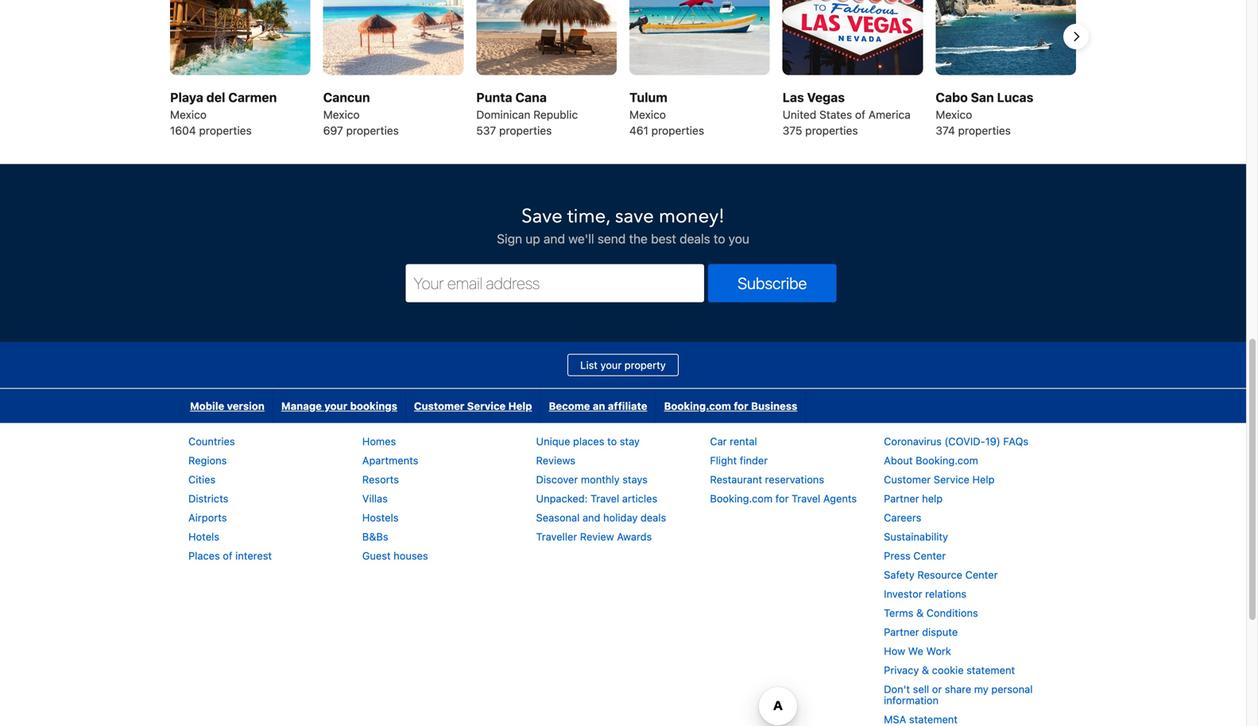 Task type: vqa. For each thing, say whether or not it's contained in the screenshot.


Task type: describe. For each thing, give the bounding box(es) containing it.
monthly
[[581, 474, 620, 486]]

stays
[[623, 474, 648, 486]]

1 horizontal spatial center
[[966, 569, 999, 581]]

manage your bookings link
[[274, 389, 406, 423]]

customer inside coronavirus (covid-19) faqs about booking.com customer service help partner help careers sustainability press center safety resource center investor relations terms & conditions partner dispute how we work privacy & cookie statement don't sell or share my personal information msa statement
[[885, 474, 931, 486]]

don't
[[885, 684, 911, 696]]

conditions
[[927, 607, 979, 619]]

villas
[[363, 493, 388, 505]]

car rental link
[[711, 436, 758, 448]]

dominican
[[477, 108, 531, 121]]

my
[[975, 684, 989, 696]]

cabo san lucas mexico 374 properties
[[936, 90, 1034, 137]]

you
[[729, 231, 750, 246]]

to inside the unique places to stay reviews discover monthly stays unpacked: travel articles seasonal and holiday deals traveller review awards
[[608, 436, 617, 448]]

save
[[522, 203, 563, 230]]

booking.com for business
[[664, 400, 798, 412]]

booking.com inside coronavirus (covid-19) faqs about booking.com customer service help partner help careers sustainability press center safety resource center investor relations terms & conditions partner dispute how we work privacy & cookie statement don't sell or share my personal information msa statement
[[916, 455, 979, 467]]

subscribe button
[[709, 264, 837, 302]]

mexico inside playa del carmen mexico 1604 properties
[[170, 108, 207, 121]]

car rental flight finder restaurant reservations booking.com for travel agents
[[711, 436, 857, 505]]

booking.com inside car rental flight finder restaurant reservations booking.com for travel agents
[[711, 493, 773, 505]]

mobile
[[190, 400, 224, 412]]

del
[[207, 90, 225, 105]]

homes apartments resorts villas hostels b&bs guest houses
[[363, 436, 428, 562]]

properties inside playa del carmen mexico 1604 properties
[[199, 124, 252, 137]]

partner help link
[[885, 493, 943, 505]]

deals inside save time, save money! sign up and we'll send the best deals to you
[[680, 231, 711, 246]]

investor relations link
[[885, 588, 967, 600]]

san
[[971, 90, 995, 105]]

help inside navigation
[[509, 400, 532, 412]]

booking.com for travel agents link
[[711, 493, 857, 505]]

booking.com for business link
[[657, 389, 806, 423]]

cabo
[[936, 90, 968, 105]]

list your property link
[[568, 354, 679, 376]]

playa
[[170, 90, 203, 105]]

b&bs
[[363, 531, 389, 543]]

b&bs link
[[363, 531, 389, 543]]

hostels link
[[363, 512, 399, 524]]

privacy
[[885, 665, 920, 677]]

flight
[[711, 455, 737, 467]]

holiday
[[604, 512, 638, 524]]

investor
[[885, 588, 923, 600]]

faqs
[[1004, 436, 1029, 448]]

properties inside the cancun mexico 697 properties
[[346, 124, 399, 137]]

districts link
[[188, 493, 229, 505]]

guest houses link
[[363, 550, 428, 562]]

become
[[549, 400, 591, 412]]

tulum mexico 461 properties
[[630, 90, 705, 137]]

unique places to stay reviews discover monthly stays unpacked: travel articles seasonal and holiday deals traveller review awards
[[537, 436, 667, 543]]

0 vertical spatial statement
[[967, 665, 1016, 677]]

2 partner from the top
[[885, 627, 920, 638]]

homes
[[363, 436, 396, 448]]

properties inside tulum mexico 461 properties
[[652, 124, 705, 137]]

customer service help link for become an affiliate
[[406, 389, 540, 423]]

customer service help link for partner help
[[885, 474, 995, 486]]

travel inside the unique places to stay reviews discover monthly stays unpacked: travel articles seasonal and holiday deals traveller review awards
[[591, 493, 620, 505]]

of inside las vegas united states of america 375 properties
[[856, 108, 866, 121]]

unpacked: travel articles link
[[537, 493, 658, 505]]

1 vertical spatial statement
[[910, 714, 958, 726]]

msa
[[885, 714, 907, 726]]

homes link
[[363, 436, 396, 448]]

subscribe
[[738, 274, 807, 292]]

Your email address email field
[[406, 264, 705, 302]]

19)
[[986, 436, 1001, 448]]

(covid-
[[945, 436, 986, 448]]

stay
[[620, 436, 640, 448]]

countries
[[188, 436, 235, 448]]

sustainability link
[[885, 531, 949, 543]]

booking.com inside booking.com for business link
[[664, 400, 732, 412]]

restaurant
[[711, 474, 763, 486]]

1604
[[170, 124, 196, 137]]

regions
[[188, 455, 227, 467]]

save
[[615, 203, 654, 230]]

1 vertical spatial &
[[923, 665, 930, 677]]

partner dispute link
[[885, 627, 959, 638]]

coronavirus (covid-19) faqs link
[[885, 436, 1029, 448]]

share
[[945, 684, 972, 696]]

vegas
[[808, 90, 845, 105]]

countries link
[[188, 436, 235, 448]]

airports link
[[188, 512, 227, 524]]

resource
[[918, 569, 963, 581]]

explore popular vacation package destinations region
[[157, 0, 1090, 139]]

press
[[885, 550, 911, 562]]

tulum
[[630, 90, 668, 105]]

discover
[[537, 474, 578, 486]]

0 vertical spatial center
[[914, 550, 947, 562]]

the
[[629, 231, 648, 246]]

reviews link
[[537, 455, 576, 467]]

traveller review awards link
[[537, 531, 652, 543]]

information
[[885, 695, 939, 707]]

rental
[[730, 436, 758, 448]]

0 vertical spatial &
[[917, 607, 924, 619]]

discover monthly stays link
[[537, 474, 648, 486]]

resorts link
[[363, 474, 399, 486]]

seasonal
[[537, 512, 580, 524]]

careers
[[885, 512, 922, 524]]

money!
[[659, 203, 725, 230]]

save time, save money! sign up and we'll send the best deals to you
[[497, 203, 750, 246]]

mexico inside the cabo san lucas mexico 374 properties
[[936, 108, 973, 121]]



Task type: locate. For each thing, give the bounding box(es) containing it.
apartments link
[[363, 455, 419, 467]]

help down 19)
[[973, 474, 995, 486]]

punta
[[477, 90, 513, 105]]

your for list
[[601, 359, 622, 371]]

1 horizontal spatial deals
[[680, 231, 711, 246]]

your for manage
[[325, 400, 348, 412]]

properties down san at the top right of page
[[959, 124, 1012, 137]]

4 mexico from the left
[[936, 108, 973, 121]]

0 horizontal spatial of
[[223, 550, 233, 562]]

navigation
[[182, 389, 807, 423]]

1 horizontal spatial and
[[583, 512, 601, 524]]

work
[[927, 646, 952, 658]]

sell
[[914, 684, 930, 696]]

0 horizontal spatial deals
[[641, 512, 667, 524]]

partner down the 'terms'
[[885, 627, 920, 638]]

for inside booking.com for business link
[[734, 400, 749, 412]]

mexico inside the cancun mexico 697 properties
[[323, 108, 360, 121]]

for down reservations
[[776, 493, 789, 505]]

car
[[711, 436, 727, 448]]

0 horizontal spatial to
[[608, 436, 617, 448]]

0 vertical spatial partner
[[885, 493, 920, 505]]

for inside car rental flight finder restaurant reservations booking.com for travel agents
[[776, 493, 789, 505]]

travel inside car rental flight finder restaurant reservations booking.com for travel agents
[[792, 493, 821, 505]]

1 vertical spatial of
[[223, 550, 233, 562]]

up
[[526, 231, 541, 246]]

1 vertical spatial and
[[583, 512, 601, 524]]

mexico down tulum
[[630, 108, 666, 121]]

and inside save time, save money! sign up and we'll send the best deals to you
[[544, 231, 565, 246]]

mobile version
[[190, 400, 265, 412]]

2 travel from the left
[[792, 493, 821, 505]]

537
[[477, 124, 497, 137]]

1 vertical spatial your
[[325, 400, 348, 412]]

of
[[856, 108, 866, 121], [223, 550, 233, 562]]

1 vertical spatial deals
[[641, 512, 667, 524]]

your
[[601, 359, 622, 371], [325, 400, 348, 412]]

customer inside navigation
[[414, 400, 465, 412]]

1 vertical spatial customer service help link
[[885, 474, 995, 486]]

deals down money!
[[680, 231, 711, 246]]

1 horizontal spatial customer service help link
[[885, 474, 995, 486]]

0 horizontal spatial your
[[325, 400, 348, 412]]

properties down the dominican
[[500, 124, 552, 137]]

5 properties from the left
[[806, 124, 859, 137]]

mexico
[[170, 108, 207, 121], [323, 108, 360, 121], [630, 108, 666, 121], [936, 108, 973, 121]]

4 properties from the left
[[652, 124, 705, 137]]

bookings
[[350, 400, 398, 412]]

safety
[[885, 569, 915, 581]]

unique
[[537, 436, 571, 448]]

1 vertical spatial center
[[966, 569, 999, 581]]

your right list
[[601, 359, 622, 371]]

and up traveller review awards 'link'
[[583, 512, 601, 524]]

properties down the del
[[199, 124, 252, 137]]

of right states
[[856, 108, 866, 121]]

1 horizontal spatial for
[[776, 493, 789, 505]]

statement down information
[[910, 714, 958, 726]]

booking.com up 'car'
[[664, 400, 732, 412]]

careers link
[[885, 512, 922, 524]]

states
[[820, 108, 853, 121]]

guest
[[363, 550, 391, 562]]

1 horizontal spatial customer
[[885, 474, 931, 486]]

your right the "manage"
[[325, 400, 348, 412]]

to left stay
[[608, 436, 617, 448]]

las
[[783, 90, 805, 105]]

reservations
[[766, 474, 825, 486]]

2 vertical spatial booking.com
[[711, 493, 773, 505]]

coronavirus
[[885, 436, 942, 448]]

and right 'up'
[[544, 231, 565, 246]]

0 horizontal spatial customer
[[414, 400, 465, 412]]

& up partner dispute link
[[917, 607, 924, 619]]

punta cana dominican republic 537 properties
[[477, 90, 578, 137]]

0 horizontal spatial travel
[[591, 493, 620, 505]]

deals inside the unique places to stay reviews discover monthly stays unpacked: travel articles seasonal and holiday deals traveller review awards
[[641, 512, 667, 524]]

resorts
[[363, 474, 399, 486]]

places of interest link
[[188, 550, 272, 562]]

republic
[[534, 108, 578, 121]]

cities link
[[188, 474, 216, 486]]

cities
[[188, 474, 216, 486]]

1 horizontal spatial statement
[[967, 665, 1016, 677]]

properties inside las vegas united states of america 375 properties
[[806, 124, 859, 137]]

next image
[[1067, 27, 1086, 46]]

customer right bookings
[[414, 400, 465, 412]]

for left business
[[734, 400, 749, 412]]

0 vertical spatial and
[[544, 231, 565, 246]]

center up "relations"
[[966, 569, 999, 581]]

0 vertical spatial booking.com
[[664, 400, 732, 412]]

agents
[[824, 493, 857, 505]]

0 horizontal spatial and
[[544, 231, 565, 246]]

1 horizontal spatial service
[[934, 474, 970, 486]]

travel up seasonal and holiday deals link
[[591, 493, 620, 505]]

1 vertical spatial partner
[[885, 627, 920, 638]]

and inside the unique places to stay reviews discover monthly stays unpacked: travel articles seasonal and holiday deals traveller review awards
[[583, 512, 601, 524]]

property
[[625, 359, 666, 371]]

0 horizontal spatial service
[[467, 400, 506, 412]]

properties right the 697
[[346, 124, 399, 137]]

0 horizontal spatial help
[[509, 400, 532, 412]]

1 vertical spatial customer
[[885, 474, 931, 486]]

service inside navigation
[[467, 400, 506, 412]]

properties right 461
[[652, 124, 705, 137]]

traveller
[[537, 531, 578, 543]]

how we work link
[[885, 646, 952, 658]]

to inside save time, save money! sign up and we'll send the best deals to you
[[714, 231, 726, 246]]

2 mexico from the left
[[323, 108, 360, 121]]

finder
[[740, 455, 768, 467]]

2 properties from the left
[[346, 124, 399, 137]]

mexico up 1604
[[170, 108, 207, 121]]

list your property
[[581, 359, 666, 371]]

save time, save money! footer
[[0, 164, 1247, 727]]

statement up my
[[967, 665, 1016, 677]]

flight finder link
[[711, 455, 768, 467]]

booking.com down 'coronavirus (covid-19) faqs' "link"
[[916, 455, 979, 467]]

mexico inside tulum mexico 461 properties
[[630, 108, 666, 121]]

mexico up the 697
[[323, 108, 360, 121]]

navigation inside save time, save money! footer
[[182, 389, 807, 423]]

1 horizontal spatial your
[[601, 359, 622, 371]]

las vegas united states of america 375 properties
[[783, 90, 911, 137]]

properties inside punta cana dominican republic 537 properties
[[500, 124, 552, 137]]

affiliate
[[608, 400, 648, 412]]

3 mexico from the left
[[630, 108, 666, 121]]

properties
[[199, 124, 252, 137], [346, 124, 399, 137], [500, 124, 552, 137], [652, 124, 705, 137], [806, 124, 859, 137], [959, 124, 1012, 137]]

of inside countries regions cities districts airports hotels places of interest
[[223, 550, 233, 562]]

service inside coronavirus (covid-19) faqs about booking.com customer service help partner help careers sustainability press center safety resource center investor relations terms & conditions partner dispute how we work privacy & cookie statement don't sell or share my personal information msa statement
[[934, 474, 970, 486]]

cookie
[[933, 665, 964, 677]]

customer
[[414, 400, 465, 412], [885, 474, 931, 486]]

properties down states
[[806, 124, 859, 137]]

0 horizontal spatial customer service help link
[[406, 389, 540, 423]]

6 properties from the left
[[959, 124, 1012, 137]]

1 horizontal spatial travel
[[792, 493, 821, 505]]

become an affiliate
[[549, 400, 648, 412]]

regions link
[[188, 455, 227, 467]]

travel down reservations
[[792, 493, 821, 505]]

0 vertical spatial of
[[856, 108, 866, 121]]

places
[[188, 550, 220, 562]]

about booking.com link
[[885, 455, 979, 467]]

1 mexico from the left
[[170, 108, 207, 121]]

customer up the partner help link
[[885, 474, 931, 486]]

1 properties from the left
[[199, 124, 252, 137]]

0 horizontal spatial statement
[[910, 714, 958, 726]]

business
[[752, 400, 798, 412]]

mobile version link
[[182, 389, 273, 423]]

cancun mexico 697 properties
[[323, 90, 399, 137]]

to
[[714, 231, 726, 246], [608, 436, 617, 448]]

mexico down cabo
[[936, 108, 973, 121]]

center up resource
[[914, 550, 947, 562]]

3 properties from the left
[[500, 124, 552, 137]]

districts
[[188, 493, 229, 505]]

375
[[783, 124, 803, 137]]

we
[[909, 646, 924, 658]]

cana
[[516, 90, 547, 105]]

manage
[[281, 400, 322, 412]]

hotels
[[188, 531, 220, 543]]

best
[[651, 231, 677, 246]]

hostels
[[363, 512, 399, 524]]

deals
[[680, 231, 711, 246], [641, 512, 667, 524]]

0 vertical spatial help
[[509, 400, 532, 412]]

playa del carmen mexico 1604 properties
[[170, 90, 277, 137]]

of right places at the left bottom of page
[[223, 550, 233, 562]]

navigation containing mobile version
[[182, 389, 807, 423]]

privacy & cookie statement link
[[885, 665, 1016, 677]]

sign
[[497, 231, 523, 246]]

1 partner from the top
[[885, 493, 920, 505]]

help
[[509, 400, 532, 412], [973, 474, 995, 486]]

0 vertical spatial service
[[467, 400, 506, 412]]

msa statement link
[[885, 714, 958, 726]]

1 horizontal spatial to
[[714, 231, 726, 246]]

1 vertical spatial service
[[934, 474, 970, 486]]

1 vertical spatial for
[[776, 493, 789, 505]]

send
[[598, 231, 626, 246]]

booking.com down restaurant on the bottom right of the page
[[711, 493, 773, 505]]

1 vertical spatial to
[[608, 436, 617, 448]]

coronavirus (covid-19) faqs about booking.com customer service help partner help careers sustainability press center safety resource center investor relations terms & conditions partner dispute how we work privacy & cookie statement don't sell or share my personal information msa statement
[[885, 436, 1034, 726]]

partner up 'careers' link
[[885, 493, 920, 505]]

deals down articles at the bottom of page
[[641, 512, 667, 524]]

0 vertical spatial customer service help link
[[406, 389, 540, 423]]

review
[[580, 531, 615, 543]]

don't sell or share my personal information link
[[885, 684, 1034, 707]]

unpacked:
[[537, 493, 588, 505]]

sustainability
[[885, 531, 949, 543]]

0 vertical spatial your
[[601, 359, 622, 371]]

1 horizontal spatial help
[[973, 474, 995, 486]]

1 horizontal spatial of
[[856, 108, 866, 121]]

0 vertical spatial customer
[[414, 400, 465, 412]]

to left you in the right of the page
[[714, 231, 726, 246]]

0 horizontal spatial center
[[914, 550, 947, 562]]

0 horizontal spatial for
[[734, 400, 749, 412]]

0 vertical spatial to
[[714, 231, 726, 246]]

461
[[630, 124, 649, 137]]

0 vertical spatial for
[[734, 400, 749, 412]]

become an affiliate link
[[541, 389, 656, 423]]

seasonal and holiday deals link
[[537, 512, 667, 524]]

cancun
[[323, 90, 370, 105]]

help inside coronavirus (covid-19) faqs about booking.com customer service help partner help careers sustainability press center safety resource center investor relations terms & conditions partner dispute how we work privacy & cookie statement don't sell or share my personal information msa statement
[[973, 474, 995, 486]]

0 vertical spatial deals
[[680, 231, 711, 246]]

united
[[783, 108, 817, 121]]

& up sell
[[923, 665, 930, 677]]

1 travel from the left
[[591, 493, 620, 505]]

help
[[923, 493, 943, 505]]

properties inside the cabo san lucas mexico 374 properties
[[959, 124, 1012, 137]]

customer service help
[[414, 400, 532, 412]]

1 vertical spatial help
[[973, 474, 995, 486]]

help left "become"
[[509, 400, 532, 412]]

1 vertical spatial booking.com
[[916, 455, 979, 467]]

awards
[[617, 531, 652, 543]]



